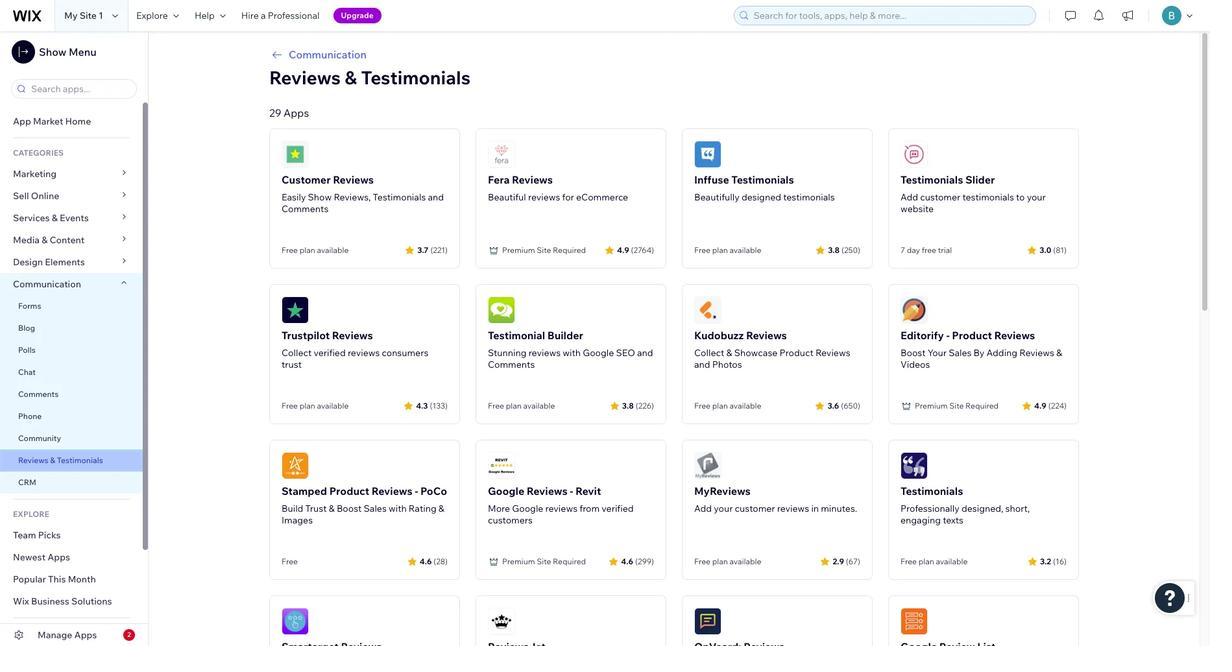 Task type: describe. For each thing, give the bounding box(es) containing it.
29
[[269, 106, 281, 119]]

(2764)
[[631, 245, 654, 255]]

a
[[261, 10, 266, 21]]

designed,
[[962, 503, 1004, 515]]

show menu button
[[12, 40, 97, 64]]

reviewsjet logo image
[[488, 608, 515, 636]]

show inside button
[[39, 45, 66, 58]]

wix business solutions
[[13, 596, 112, 608]]

categories
[[13, 148, 64, 158]]

consumers
[[382, 347, 429, 359]]

free for customer reviews
[[282, 245, 298, 255]]

site left 1
[[80, 10, 97, 21]]

(221)
[[431, 245, 448, 255]]

google reviews - revit more google reviews from verified customers
[[488, 485, 634, 526]]

media & content
[[13, 234, 85, 246]]

product inside 'kudobuzz reviews collect & showcase product reviews and photos'
[[780, 347, 814, 359]]

home
[[65, 116, 91, 127]]

reviews inside google reviews - revit more google reviews from verified customers
[[546, 503, 578, 515]]

4.3 (133)
[[416, 401, 448, 411]]

kudobuzz
[[695, 329, 744, 342]]

customer reviews easily show reviews, testimonials and comments
[[282, 173, 444, 215]]

chat
[[18, 367, 36, 377]]

available for inffuse
[[730, 245, 762, 255]]

product inside stamped product reviews - poco build trust & boost sales with rating & images
[[330, 485, 370, 498]]

free plan available for customer
[[282, 245, 349, 255]]

business
[[31, 596, 69, 608]]

free plan available for testimonial
[[488, 401, 555, 411]]

Search for tools, apps, help & more... field
[[750, 6, 1032, 25]]

sidebar element
[[0, 31, 149, 647]]

0 vertical spatial reviews & testimonials
[[269, 66, 471, 89]]

1
[[99, 10, 103, 21]]

apps for 29 apps
[[284, 106, 309, 119]]

apps for manage apps
[[74, 630, 97, 641]]

short,
[[1006, 503, 1030, 515]]

and for testimonial
[[637, 347, 653, 359]]

design elements link
[[0, 251, 143, 273]]

chat link
[[0, 362, 143, 384]]

& right media
[[42, 234, 48, 246]]

testimonials for testimonials
[[784, 192, 835, 203]]

stamped product reviews - poco logo image
[[282, 452, 309, 480]]

& inside 'kudobuzz reviews collect & showcase product reviews and photos'
[[727, 347, 733, 359]]

testimonials slider add customer testimonials to your website
[[901, 173, 1046, 215]]

3.8 for testimonial builder
[[622, 401, 634, 411]]

media
[[13, 234, 40, 246]]

& left events on the top left
[[52, 212, 58, 224]]

free for inffuse testimonials
[[695, 245, 711, 255]]

site for editorify ‑ product reviews
[[950, 401, 964, 411]]

your
[[928, 347, 947, 359]]

testimonials inside inffuse testimonials beautifully designed testimonials
[[732, 173, 794, 186]]

customer for testimonials
[[921, 192, 961, 203]]

verified inside google reviews - revit more google reviews from verified customers
[[602, 503, 634, 515]]

free for kudobuzz reviews
[[695, 401, 711, 411]]

3.7
[[418, 245, 429, 255]]

(81)
[[1054, 245, 1067, 255]]

product inside editorify ‑ product reviews boost your sales by adding reviews & videos
[[952, 329, 992, 342]]

events
[[60, 212, 89, 224]]

sell
[[13, 190, 29, 202]]

available for testimonials
[[936, 557, 968, 567]]

free for testimonials
[[901, 557, 917, 567]]

site for google reviews - revit
[[537, 557, 551, 567]]

build
[[282, 503, 303, 515]]

with inside stamped product reviews - poco build trust & boost sales with rating & images
[[389, 503, 407, 515]]

testimonials inside reviews & testimonials link
[[57, 456, 103, 465]]

services & events
[[13, 212, 89, 224]]

stamped product reviews - poco build trust & boost sales with rating & images
[[282, 485, 447, 526]]

stamped
[[282, 485, 327, 498]]

myreviews add your customer reviews in minutes.
[[695, 485, 858, 515]]

professionally
[[901, 503, 960, 515]]

free plan available for trustpilot
[[282, 401, 349, 411]]

& down upgrade button
[[345, 66, 357, 89]]

trust
[[305, 503, 327, 515]]

1 vertical spatial google
[[488, 485, 525, 498]]

manage
[[38, 630, 72, 641]]

reviews up 3.6
[[816, 347, 851, 359]]

crm
[[18, 478, 36, 488]]

fera
[[488, 173, 510, 186]]

3.8 (226)
[[622, 401, 654, 411]]

seo
[[616, 347, 635, 359]]

and inside 'customer reviews easily show reviews, testimonials and comments'
[[428, 192, 444, 203]]

phone link
[[0, 406, 143, 428]]

kudobuzz reviews collect & showcase product reviews and photos
[[695, 329, 851, 371]]

trial
[[939, 245, 952, 255]]

reviews up adding
[[995, 329, 1036, 342]]

from
[[580, 503, 600, 515]]

reviews,
[[334, 192, 371, 203]]

comments inside "sidebar" element
[[18, 389, 59, 399]]

your inside myreviews add your customer reviews in minutes.
[[714, 503, 733, 515]]

engaging
[[901, 515, 941, 526]]

minutes.
[[821, 503, 858, 515]]

(250)
[[842, 245, 861, 255]]

explore
[[13, 510, 49, 519]]

free plan available for myreviews
[[695, 557, 762, 567]]

adding
[[987, 347, 1018, 359]]

4.9 (224)
[[1035, 401, 1067, 411]]

plan for trustpilot
[[300, 401, 315, 411]]

editorify ‑ product reviews logo image
[[901, 297, 928, 324]]

google for testimonial builder
[[583, 347, 614, 359]]

available for kudobuzz
[[730, 401, 762, 411]]

7 day free trial
[[901, 245, 952, 255]]

images
[[282, 515, 313, 526]]

7
[[901, 245, 906, 255]]

google review list logo image
[[901, 608, 928, 636]]

designed
[[742, 192, 782, 203]]

explore
[[136, 10, 168, 21]]

onvoard: reviews logo image
[[695, 608, 722, 636]]

forms
[[18, 301, 41, 311]]

in
[[812, 503, 819, 515]]

testimonials slider logo image
[[901, 141, 928, 168]]

comments link
[[0, 384, 143, 406]]

testimonials logo image
[[901, 452, 928, 480]]

available for testimonial
[[524, 401, 555, 411]]

required for reviews
[[553, 245, 586, 255]]

myreviews logo image
[[695, 452, 722, 480]]

newest
[[13, 552, 46, 563]]

slider
[[966, 173, 995, 186]]

collect for trustpilot reviews
[[282, 347, 312, 359]]

phone
[[18, 412, 42, 421]]

market
[[33, 116, 63, 127]]

collect for kudobuzz reviews
[[695, 347, 725, 359]]

plan for kudobuzz
[[713, 401, 728, 411]]

hire a professional
[[241, 10, 320, 21]]

reviews up showcase
[[747, 329, 787, 342]]

reviews inside 'customer reviews easily show reviews, testimonials and comments'
[[333, 173, 374, 186]]

this
[[48, 574, 66, 586]]

professional
[[268, 10, 320, 21]]

site for fera reviews
[[537, 245, 551, 255]]

content
[[50, 234, 85, 246]]

2.9 (67)
[[833, 557, 861, 566]]

1 vertical spatial communication link
[[0, 273, 143, 295]]

marketing link
[[0, 163, 143, 185]]

4.3
[[416, 401, 428, 411]]

elements
[[45, 256, 85, 268]]

marketing
[[13, 168, 57, 180]]

month
[[68, 574, 96, 586]]

required for reviews
[[966, 401, 999, 411]]

poco
[[421, 485, 447, 498]]



Task type: vqa. For each thing, say whether or not it's contained in the screenshot.
4.3
yes



Task type: locate. For each thing, give the bounding box(es) containing it.
plan for testimonials
[[919, 557, 935, 567]]

2 horizontal spatial product
[[952, 329, 992, 342]]

1 horizontal spatial and
[[637, 347, 653, 359]]

3.8 left (250)
[[828, 245, 840, 255]]

google reviews - revit logo image
[[488, 452, 515, 480]]

1 vertical spatial 4.9
[[1035, 401, 1047, 411]]

1 vertical spatial your
[[714, 503, 733, 515]]

team
[[13, 530, 36, 541]]

2 vertical spatial google
[[512, 503, 544, 515]]

reviews down builder
[[529, 347, 561, 359]]

2 horizontal spatial comments
[[488, 359, 535, 371]]

2 testimonials from the left
[[963, 192, 1015, 203]]

0 horizontal spatial customer
[[735, 503, 776, 515]]

free down trust
[[282, 401, 298, 411]]

0 vertical spatial premium site required
[[502, 245, 586, 255]]

1 horizontal spatial with
[[563, 347, 581, 359]]

reviews inside stamped product reviews - poco build trust & boost sales with rating & images
[[372, 485, 413, 498]]

2 vertical spatial product
[[330, 485, 370, 498]]

available for trustpilot
[[317, 401, 349, 411]]

1 horizontal spatial product
[[780, 347, 814, 359]]

1 horizontal spatial 3.8
[[828, 245, 840, 255]]

reviews & testimonials down community "link"
[[18, 456, 103, 465]]

1 4.6 from the left
[[420, 557, 432, 566]]

1 vertical spatial 3.8
[[622, 401, 634, 411]]

1 horizontal spatial comments
[[282, 203, 329, 215]]

2 collect from the left
[[695, 347, 725, 359]]

1 horizontal spatial collect
[[695, 347, 725, 359]]

free plan available down engaging
[[901, 557, 968, 567]]

media & content link
[[0, 229, 143, 251]]

0 horizontal spatial 4.9
[[617, 245, 629, 255]]

verified inside the trustpilot reviews collect verified reviews consumers trust
[[314, 347, 346, 359]]

4.6 for -
[[420, 557, 432, 566]]

your down myreviews
[[714, 503, 733, 515]]

services
[[13, 212, 50, 224]]

revit
[[576, 485, 601, 498]]

0 horizontal spatial verified
[[314, 347, 346, 359]]

1 vertical spatial required
[[966, 401, 999, 411]]

premium site required for -
[[502, 557, 586, 567]]

show down the customer
[[308, 192, 332, 203]]

sales
[[949, 347, 972, 359], [364, 503, 387, 515]]

0 horizontal spatial with
[[389, 503, 407, 515]]

add inside testimonials slider add customer testimonials to your website
[[901, 192, 919, 203]]

- left poco
[[415, 485, 418, 498]]

3.7 (221)
[[418, 245, 448, 255]]

testimonials inside testimonials slider add customer testimonials to your website
[[963, 192, 1015, 203]]

site down editorify ‑ product reviews boost your sales by adding reviews & videos
[[950, 401, 964, 411]]

google left seo
[[583, 347, 614, 359]]

add down the testimonials slider logo
[[901, 192, 919, 203]]

0 horizontal spatial 4.6
[[420, 557, 432, 566]]

sales left 'by'
[[949, 347, 972, 359]]

reviews & testimonials inside "sidebar" element
[[18, 456, 103, 465]]

comments inside testimonial builder stunning reviews with google seo and comments
[[488, 359, 535, 371]]

1 - from the left
[[415, 485, 418, 498]]

communication down design elements
[[13, 278, 83, 290]]

reviews up 'crm'
[[18, 456, 48, 465]]

add
[[901, 192, 919, 203], [695, 503, 712, 515]]

3.6 (650)
[[828, 401, 861, 411]]

0 vertical spatial apps
[[284, 106, 309, 119]]

0 horizontal spatial show
[[39, 45, 66, 58]]

polls link
[[0, 340, 143, 362]]

beautiful
[[488, 192, 526, 203]]

1 horizontal spatial customer
[[921, 192, 961, 203]]

google
[[583, 347, 614, 359], [488, 485, 525, 498], [512, 503, 544, 515]]

communication link
[[269, 47, 1080, 62], [0, 273, 143, 295]]

boost inside stamped product reviews - poco build trust & boost sales with rating & images
[[337, 503, 362, 515]]

0 vertical spatial your
[[1027, 192, 1046, 203]]

2 horizontal spatial apps
[[284, 106, 309, 119]]

communication inside "sidebar" element
[[13, 278, 83, 290]]

0 horizontal spatial and
[[428, 192, 444, 203]]

& right rating
[[439, 503, 445, 515]]

3.8 (250)
[[828, 245, 861, 255]]

testimonials inside 'customer reviews easily show reviews, testimonials and comments'
[[373, 192, 426, 203]]

sell online
[[13, 190, 59, 202]]

4.6 left (299)
[[621, 557, 634, 566]]

3.6
[[828, 401, 840, 411]]

free plan available down easily
[[282, 245, 349, 255]]

apps right manage on the bottom left
[[74, 630, 97, 641]]

premium down the beautiful
[[502, 245, 535, 255]]

reviews left revit on the left bottom of the page
[[527, 485, 568, 498]]

crm link
[[0, 472, 143, 494]]

1 horizontal spatial add
[[901, 192, 919, 203]]

reviews inside testimonial builder stunning reviews with google seo and comments
[[529, 347, 561, 359]]

more
[[488, 503, 510, 515]]

blog link
[[0, 317, 143, 340]]

free right "(226)" at right bottom
[[695, 401, 711, 411]]

required down 'by'
[[966, 401, 999, 411]]

photos
[[713, 359, 742, 371]]

2 vertical spatial comments
[[18, 389, 59, 399]]

1 horizontal spatial verified
[[602, 503, 634, 515]]

fera reviews beautiful reviews for ecommerce
[[488, 173, 629, 203]]

sales left rating
[[364, 503, 387, 515]]

premium for google
[[502, 557, 535, 567]]

reviews inside fera reviews beautiful reviews for ecommerce
[[528, 192, 560, 203]]

customer down myreviews
[[735, 503, 776, 515]]

collect down trustpilot on the left bottom of page
[[282, 347, 312, 359]]

0 horizontal spatial sales
[[364, 503, 387, 515]]

and left photos
[[695, 359, 711, 371]]

1 horizontal spatial communication
[[289, 48, 367, 61]]

plan down stunning
[[506, 401, 522, 411]]

premium site required down customers
[[502, 557, 586, 567]]

my
[[64, 10, 78, 21]]

required
[[553, 245, 586, 255], [966, 401, 999, 411], [553, 557, 586, 567]]

site down fera reviews beautiful reviews for ecommerce
[[537, 245, 551, 255]]

comments down "testimonial"
[[488, 359, 535, 371]]

Search apps... field
[[27, 80, 132, 98]]

- left revit on the left bottom of the page
[[570, 485, 574, 498]]

(16)
[[1054, 557, 1067, 566]]

reviews up reviews,
[[333, 173, 374, 186]]

site
[[80, 10, 97, 21], [537, 245, 551, 255], [950, 401, 964, 411], [537, 557, 551, 567]]

trustpilot reviews collect verified reviews consumers trust
[[282, 329, 429, 371]]

(28)
[[434, 557, 448, 566]]

& right trust
[[329, 503, 335, 515]]

free down easily
[[282, 245, 298, 255]]

0 vertical spatial boost
[[901, 347, 926, 359]]

customer
[[921, 192, 961, 203], [735, 503, 776, 515]]

0 horizontal spatial collect
[[282, 347, 312, 359]]

hire a professional link
[[234, 0, 328, 31]]

1 vertical spatial boost
[[337, 503, 362, 515]]

0 horizontal spatial testimonials
[[784, 192, 835, 203]]

1 vertical spatial comments
[[488, 359, 535, 371]]

free down engaging
[[901, 557, 917, 567]]

1 vertical spatial show
[[308, 192, 332, 203]]

free right (299)
[[695, 557, 711, 567]]

collect inside 'kudobuzz reviews collect & showcase product reviews and photos'
[[695, 347, 725, 359]]

4.9 left (224)
[[1035, 401, 1047, 411]]

and inside 'kudobuzz reviews collect & showcase product reviews and photos'
[[695, 359, 711, 371]]

reviews right adding
[[1020, 347, 1055, 359]]

3.8 left "(226)" at right bottom
[[622, 401, 634, 411]]

0 horizontal spatial add
[[695, 503, 712, 515]]

29 apps
[[269, 106, 309, 119]]

& inside editorify ‑ product reviews boost your sales by adding reviews & videos
[[1057, 347, 1063, 359]]

apps right 29
[[284, 106, 309, 119]]

testimonials right designed
[[784, 192, 835, 203]]

fera reviews logo image
[[488, 141, 515, 168]]

reviews right trustpilot on the left bottom of page
[[332, 329, 373, 342]]

and for kudobuzz
[[695, 359, 711, 371]]

premium site required down for at the left of the page
[[502, 245, 586, 255]]

0 vertical spatial communication
[[289, 48, 367, 61]]

customer inside testimonials slider add customer testimonials to your website
[[921, 192, 961, 203]]

trust
[[282, 359, 302, 371]]

customer down the testimonials slider logo
[[921, 192, 961, 203]]

and
[[428, 192, 444, 203], [637, 347, 653, 359], [695, 359, 711, 371]]

4.9 for reviews
[[617, 245, 629, 255]]

plan up 'onvoard: reviews logo'
[[713, 557, 728, 567]]

1 horizontal spatial sales
[[949, 347, 972, 359]]

app market home link
[[0, 110, 143, 132]]

upgrade button
[[333, 8, 382, 23]]

smartarget reviews logo image
[[282, 608, 309, 636]]

1 vertical spatial verified
[[602, 503, 634, 515]]

required down for at the left of the page
[[553, 245, 586, 255]]

1 horizontal spatial apps
[[74, 630, 97, 641]]

editorify
[[901, 329, 944, 342]]

0 horizontal spatial boost
[[337, 503, 362, 515]]

add down myreviews
[[695, 503, 712, 515]]

0 horizontal spatial reviews & testimonials
[[18, 456, 103, 465]]

4.6 left (28)
[[420, 557, 432, 566]]

product up 'by'
[[952, 329, 992, 342]]

1 horizontal spatial show
[[308, 192, 332, 203]]

3.8 for inffuse testimonials
[[828, 245, 840, 255]]

1 vertical spatial add
[[695, 503, 712, 515]]

kudobuzz reviews logo image
[[695, 297, 722, 324]]

0 horizontal spatial comments
[[18, 389, 59, 399]]

free down stunning
[[488, 401, 504, 411]]

1 vertical spatial apps
[[48, 552, 70, 563]]

4.6 for revit
[[621, 557, 634, 566]]

solutions
[[71, 596, 112, 608]]

& down kudobuzz
[[727, 347, 733, 359]]

1 collect from the left
[[282, 347, 312, 359]]

reviews up 29 apps on the left top of the page
[[269, 66, 341, 89]]

0 vertical spatial verified
[[314, 347, 346, 359]]

popular this month
[[13, 574, 96, 586]]

reviews left in
[[778, 503, 810, 515]]

free
[[282, 245, 298, 255], [695, 245, 711, 255], [282, 401, 298, 411], [488, 401, 504, 411], [695, 401, 711, 411], [282, 557, 298, 567], [695, 557, 711, 567], [901, 557, 917, 567]]

1 vertical spatial premium site required
[[915, 401, 999, 411]]

0 vertical spatial customer
[[921, 192, 961, 203]]

plan for testimonial
[[506, 401, 522, 411]]

& down community
[[50, 456, 55, 465]]

google for google reviews - revit
[[512, 503, 544, 515]]

comments inside 'customer reviews easily show reviews, testimonials and comments'
[[282, 203, 329, 215]]

your inside testimonials slider add customer testimonials to your website
[[1027, 192, 1046, 203]]

free plan available for kudobuzz
[[695, 401, 762, 411]]

plan down trust
[[300, 401, 315, 411]]

1 horizontal spatial 4.9
[[1035, 401, 1047, 411]]

picks
[[38, 530, 61, 541]]

free for testimonial builder
[[488, 401, 504, 411]]

premium site required for product
[[915, 401, 999, 411]]

testimonials for slider
[[963, 192, 1015, 203]]

google right more
[[512, 503, 544, 515]]

builder
[[548, 329, 584, 342]]

1 vertical spatial product
[[780, 347, 814, 359]]

0 vertical spatial comments
[[282, 203, 329, 215]]

‑
[[947, 329, 950, 342]]

reviews inside google reviews - revit more google reviews from verified customers
[[527, 485, 568, 498]]

inffuse
[[695, 173, 729, 186]]

website
[[901, 203, 934, 215]]

(224)
[[1049, 401, 1067, 411]]

reviews
[[269, 66, 341, 89], [333, 173, 374, 186], [512, 173, 553, 186], [332, 329, 373, 342], [747, 329, 787, 342], [995, 329, 1036, 342], [816, 347, 851, 359], [1020, 347, 1055, 359], [18, 456, 48, 465], [372, 485, 413, 498], [527, 485, 568, 498]]

available for customer
[[317, 245, 349, 255]]

and up (221)
[[428, 192, 444, 203]]

premium down videos
[[915, 401, 948, 411]]

reviews inside myreviews add your customer reviews in minutes.
[[778, 503, 810, 515]]

required for revit
[[553, 557, 586, 567]]

1 horizontal spatial 4.6
[[621, 557, 634, 566]]

product right showcase
[[780, 347, 814, 359]]

2 vertical spatial premium site required
[[502, 557, 586, 567]]

inffuse testimonials logo image
[[695, 141, 722, 168]]

customer reviews logo image
[[282, 141, 309, 168]]

0 horizontal spatial communication link
[[0, 273, 143, 295]]

1 vertical spatial reviews & testimonials
[[18, 456, 103, 465]]

0 horizontal spatial -
[[415, 485, 418, 498]]

free plan available for inffuse
[[695, 245, 762, 255]]

2 vertical spatial premium
[[502, 557, 535, 567]]

0 vertical spatial premium
[[502, 245, 535, 255]]

reviews & testimonials link
[[0, 450, 143, 472]]

reviews inside the trustpilot reviews collect verified reviews consumers trust
[[332, 329, 373, 342]]

reviews left from
[[546, 503, 578, 515]]

verified down trustpilot on the left bottom of page
[[314, 347, 346, 359]]

- inside stamped product reviews - poco build trust & boost sales with rating & images
[[415, 485, 418, 498]]

0 vertical spatial 4.9
[[617, 245, 629, 255]]

stunning
[[488, 347, 527, 359]]

boost inside editorify ‑ product reviews boost your sales by adding reviews & videos
[[901, 347, 926, 359]]

plan down the beautifully
[[713, 245, 728, 255]]

0 horizontal spatial apps
[[48, 552, 70, 563]]

product
[[952, 329, 992, 342], [780, 347, 814, 359], [330, 485, 370, 498]]

apps for newest apps
[[48, 552, 70, 563]]

to
[[1017, 192, 1025, 203]]

1 horizontal spatial testimonials
[[963, 192, 1015, 203]]

(133)
[[430, 401, 448, 411]]

site down google reviews - revit more google reviews from verified customers
[[537, 557, 551, 567]]

free for myreviews
[[695, 557, 711, 567]]

1 horizontal spatial reviews & testimonials
[[269, 66, 471, 89]]

reviews up the beautiful
[[512, 173, 553, 186]]

2 4.6 from the left
[[621, 557, 634, 566]]

free plan available down the beautifully
[[695, 245, 762, 255]]

showcase
[[735, 347, 778, 359]]

customer for myreviews
[[735, 503, 776, 515]]

plan down engaging
[[919, 557, 935, 567]]

2 vertical spatial apps
[[74, 630, 97, 641]]

add inside myreviews add your customer reviews in minutes.
[[695, 503, 712, 515]]

google up more
[[488, 485, 525, 498]]

testimonials inside testimonials slider add customer testimonials to your website
[[901, 173, 964, 186]]

0 vertical spatial product
[[952, 329, 992, 342]]

1 horizontal spatial boost
[[901, 347, 926, 359]]

1 horizontal spatial your
[[1027, 192, 1046, 203]]

design
[[13, 256, 43, 268]]

0 vertical spatial required
[[553, 245, 586, 255]]

0 vertical spatial sales
[[949, 347, 972, 359]]

reviews left consumers
[[348, 347, 380, 359]]

0 horizontal spatial product
[[330, 485, 370, 498]]

with left rating
[[389, 503, 407, 515]]

0 vertical spatial show
[[39, 45, 66, 58]]

testimonials professionally designed, short, engaging texts
[[901, 485, 1030, 526]]

your right to
[[1027, 192, 1046, 203]]

boost down editorify
[[901, 347, 926, 359]]

online
[[31, 190, 59, 202]]

customers
[[488, 515, 533, 526]]

1 vertical spatial with
[[389, 503, 407, 515]]

plan for customer
[[300, 245, 315, 255]]

0 vertical spatial google
[[583, 347, 614, 359]]

sales inside stamped product reviews - poco build trust & boost sales with rating & images
[[364, 503, 387, 515]]

0 horizontal spatial your
[[714, 503, 733, 515]]

0 vertical spatial communication link
[[269, 47, 1080, 62]]

comments
[[282, 203, 329, 215], [488, 359, 535, 371], [18, 389, 59, 399]]

popular this month link
[[0, 569, 143, 591]]

reviews left for at the left of the page
[[528, 192, 560, 203]]

product right stamped
[[330, 485, 370, 498]]

wix business solutions link
[[0, 591, 143, 613]]

3.2
[[1041, 557, 1052, 566]]

1 horizontal spatial communication link
[[269, 47, 1080, 62]]

show inside 'customer reviews easily show reviews, testimonials and comments'
[[308, 192, 332, 203]]

free plan available down stunning
[[488, 401, 555, 411]]

reviews inside fera reviews beautiful reviews for ecommerce
[[512, 173, 553, 186]]

(67)
[[846, 557, 861, 566]]

manage apps
[[38, 630, 97, 641]]

2 - from the left
[[570, 485, 574, 498]]

required down from
[[553, 557, 586, 567]]

premium site required down your
[[915, 401, 999, 411]]

available for myreviews
[[730, 557, 762, 567]]

services & events link
[[0, 207, 143, 229]]

1 testimonials from the left
[[784, 192, 835, 203]]

0 vertical spatial 3.8
[[828, 245, 840, 255]]

with down builder
[[563, 347, 581, 359]]

collect inside the trustpilot reviews collect verified reviews consumers trust
[[282, 347, 312, 359]]

4.9 for reviews
[[1035, 401, 1047, 411]]

plan for inffuse
[[713, 245, 728, 255]]

team picks link
[[0, 525, 143, 547]]

popular
[[13, 574, 46, 586]]

plan for myreviews
[[713, 557, 728, 567]]

testimonials inside testimonials professionally designed, short, engaging texts
[[901, 485, 964, 498]]

reviews inside "sidebar" element
[[18, 456, 48, 465]]

& up (224)
[[1057, 347, 1063, 359]]

boost right trust
[[337, 503, 362, 515]]

0 horizontal spatial communication
[[13, 278, 83, 290]]

comments down the customer
[[282, 203, 329, 215]]

premium site required for beautiful
[[502, 245, 586, 255]]

community
[[18, 434, 61, 443]]

1 vertical spatial communication
[[13, 278, 83, 290]]

premium for editorify
[[915, 401, 948, 411]]

plan down easily
[[300, 245, 315, 255]]

collect down kudobuzz
[[695, 347, 725, 359]]

(650)
[[841, 401, 861, 411]]

plan down photos
[[713, 401, 728, 411]]

apps up 'this'
[[48, 552, 70, 563]]

1 vertical spatial customer
[[735, 503, 776, 515]]

and right seo
[[637, 347, 653, 359]]

collect
[[282, 347, 312, 359], [695, 347, 725, 359]]

0 vertical spatial with
[[563, 347, 581, 359]]

google inside testimonial builder stunning reviews with google seo and comments
[[583, 347, 614, 359]]

testimonials down 'slider'
[[963, 192, 1015, 203]]

1 vertical spatial premium
[[915, 401, 948, 411]]

free plan available down trust
[[282, 401, 349, 411]]

testimonials inside inffuse testimonials beautifully designed testimonials
[[784, 192, 835, 203]]

and inside testimonial builder stunning reviews with google seo and comments
[[637, 347, 653, 359]]

premium down customers
[[502, 557, 535, 567]]

premium for fera
[[502, 245, 535, 255]]

2 vertical spatial required
[[553, 557, 586, 567]]

verified right from
[[602, 503, 634, 515]]

sales inside editorify ‑ product reviews boost your sales by adding reviews & videos
[[949, 347, 972, 359]]

hire
[[241, 10, 259, 21]]

free down the beautifully
[[695, 245, 711, 255]]

comments up phone
[[18, 389, 59, 399]]

0 horizontal spatial 3.8
[[622, 401, 634, 411]]

newest apps
[[13, 552, 70, 563]]

reviews inside the trustpilot reviews collect verified reviews consumers trust
[[348, 347, 380, 359]]

free plan available down photos
[[695, 401, 762, 411]]

with inside testimonial builder stunning reviews with google seo and comments
[[563, 347, 581, 359]]

free plan available for testimonials
[[901, 557, 968, 567]]

customer inside myreviews add your customer reviews in minutes.
[[735, 503, 776, 515]]

0 vertical spatial add
[[901, 192, 919, 203]]

- inside google reviews - revit more google reviews from verified customers
[[570, 485, 574, 498]]

testimonial builder logo image
[[488, 297, 515, 324]]

3.0
[[1040, 245, 1052, 255]]

by
[[974, 347, 985, 359]]

trustpilot reviews logo image
[[282, 297, 309, 324]]

free for trustpilot reviews
[[282, 401, 298, 411]]

2 horizontal spatial and
[[695, 359, 711, 371]]

1 vertical spatial sales
[[364, 503, 387, 515]]

communication
[[289, 48, 367, 61], [13, 278, 83, 290]]

editorify ‑ product reviews boost your sales by adding reviews & videos
[[901, 329, 1063, 371]]

1 horizontal spatial -
[[570, 485, 574, 498]]

free down images
[[282, 557, 298, 567]]

design elements
[[13, 256, 85, 268]]

help button
[[187, 0, 234, 31]]

trustpilot
[[282, 329, 330, 342]]



